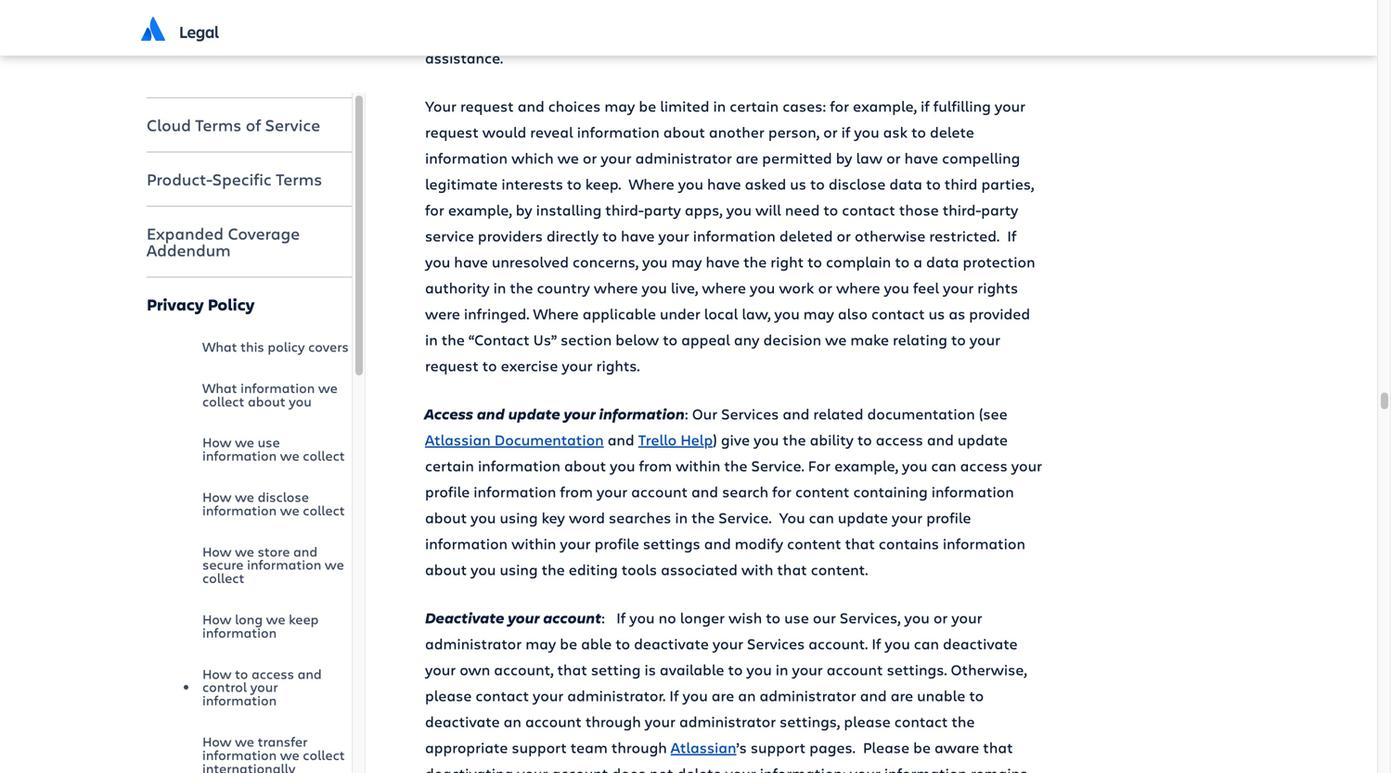 Task type: locate. For each thing, give the bounding box(es) containing it.
how for how we transfer information we collect internationally
[[202, 733, 231, 751]]

rights.
[[596, 356, 640, 376]]

2 how from the top
[[202, 488, 231, 506]]

1 vertical spatial data
[[926, 252, 959, 272]]

how inside how long we keep information
[[202, 611, 231, 629]]

1 vertical spatial please
[[844, 712, 891, 732]]

can down documentation (see
[[931, 456, 956, 476]]

to right need
[[823, 200, 838, 220]]

request
[[460, 96, 514, 116], [425, 122, 479, 142], [425, 356, 479, 376]]

1 vertical spatial what
[[202, 379, 237, 397]]

0 vertical spatial access
[[960, 456, 1008, 476]]

where up local
[[702, 278, 746, 298]]

searches
[[609, 508, 671, 528]]

1 horizontal spatial where
[[702, 278, 746, 298]]

to up need
[[810, 174, 825, 194]]

ask
[[883, 122, 908, 142]]

1 horizontal spatial support
[[751, 738, 806, 758]]

0 horizontal spatial where
[[594, 278, 638, 298]]

be
[[639, 96, 656, 116], [560, 634, 577, 654], [913, 738, 931, 758]]

please up the please
[[844, 712, 891, 732]]

1 party from the left
[[644, 200, 681, 220]]

profile up the tools
[[594, 534, 639, 554]]

0 horizontal spatial please
[[425, 686, 472, 706]]

1 how from the top
[[202, 434, 231, 452]]

by down interests
[[516, 200, 532, 220]]

limited
[[660, 96, 709, 116]]

0 horizontal spatial from
[[560, 482, 593, 502]]

access and update your information : our services and related documentation (see atlassian documentation and trello help
[[425, 404, 1008, 450]]

third
[[945, 174, 978, 194]]

in
[[713, 96, 726, 116], [493, 278, 506, 298], [425, 330, 438, 350], [675, 508, 688, 528], [776, 660, 788, 680]]

2 what from the top
[[202, 379, 237, 397]]

0 vertical spatial profile
[[425, 482, 470, 502]]

for inside ) give you the ability to access and update certain information about you from within the service. for example, you can access your profile information from your account and search for content containing information about you using key word searches in the service.  you can update your profile information within your profile settings and modify content that contains information about you using the editing tools associated with that content.
[[772, 482, 792, 502]]

0 vertical spatial delete
[[930, 122, 974, 142]]

keep
[[289, 611, 319, 629]]

0 horizontal spatial where
[[533, 304, 579, 324]]

directly
[[547, 226, 599, 246]]

information
[[577, 122, 660, 142], [425, 148, 508, 168], [693, 226, 776, 246], [240, 379, 315, 397], [599, 404, 685, 424], [202, 447, 277, 465], [478, 456, 561, 476], [474, 482, 556, 502], [932, 482, 1014, 502], [202, 502, 277, 520], [425, 534, 508, 554], [943, 534, 1025, 554], [247, 556, 321, 574], [202, 624, 277, 642], [202, 692, 277, 710], [202, 746, 277, 765], [884, 764, 967, 774]]

1 where from the left
[[594, 278, 638, 298]]

of
[[246, 114, 261, 136]]

information up transfer
[[202, 692, 277, 710]]

1 horizontal spatial certain
[[730, 96, 779, 116]]

third- down third
[[943, 200, 981, 220]]

if down available
[[669, 686, 679, 706]]

account,
[[494, 660, 554, 680]]

2 horizontal spatial update
[[958, 430, 1008, 450]]

may down your account
[[525, 634, 556, 654]]

legal
[[179, 20, 219, 43]]

search
[[722, 482, 769, 502]]

2 vertical spatial can
[[914, 634, 939, 654]]

you left the 'will'
[[726, 200, 752, 220]]

1 support from the left
[[512, 738, 567, 758]]

0 horizontal spatial delete
[[677, 764, 722, 774]]

and up reveal
[[518, 96, 544, 116]]

the down unresolved
[[510, 278, 533, 298]]

how inside how we store and secure information we collect
[[202, 543, 231, 561]]

how for how we disclose information we collect
[[202, 488, 231, 506]]

update up documentation
[[508, 404, 560, 424]]

2 vertical spatial update
[[838, 508, 888, 528]]

1 horizontal spatial by
[[836, 148, 852, 168]]

0 horizontal spatial if
[[669, 686, 679, 706]]

we right store
[[325, 556, 344, 574]]

1 horizontal spatial us
[[929, 304, 945, 324]]

can inside :   if you no longer wish to use our services, you or your administrator may be able to deactivate your services account. if you can deactivate your own account, that setting is available to you in your account settings. otherwise, please contact your administrator. if you are an administrator and are unable to deactivate an account through your administrator settings, please contact the appropriate support team through
[[914, 634, 939, 654]]

within down key
[[511, 534, 556, 554]]

an up appropriate
[[504, 712, 521, 732]]

services down wish
[[747, 634, 805, 654]]

account up team
[[525, 712, 582, 732]]

collect inside the how we disclose information we collect
[[303, 502, 345, 520]]

store
[[258, 543, 290, 561]]

legal link
[[179, 0, 219, 56]]

request down your at the left top of the page
[[425, 122, 479, 142]]

0 vertical spatial an
[[738, 686, 756, 706]]

account
[[631, 482, 688, 502], [827, 660, 883, 680], [525, 712, 582, 732], [552, 764, 608, 774]]

1 horizontal spatial within
[[676, 456, 720, 476]]

3 how from the top
[[202, 543, 231, 561]]

1 horizontal spatial an
[[738, 686, 756, 706]]

can right you
[[809, 508, 834, 528]]

certain up 'another'
[[730, 96, 779, 116]]

administrator.
[[567, 686, 666, 706]]

deactivating
[[425, 764, 513, 774]]

and down keep
[[298, 665, 322, 683]]

"contact
[[469, 330, 530, 350]]

about inside your request and choices may be limited in certain cases: for example, if fulfilling your request would reveal information about another person, or if you ask to delete information which we or your administrator are permitted by law or have compelling legitimate interests to keep.  where you have asked us to disclose data to third parties, for example, by installing third-party apps, you will need to contact those third-party service providers directly to have your information deleted or otherwise restricted.  if you have unresolved concerns, you may have the right to complain to a data protection authority in the country where you live, where you work or where you feel your rights were infringed. where applicable under local law, you may also contact us as provided in the "contact us" section below to appeal any decision we make relating to your request to exercise your rights.
[[663, 122, 705, 142]]

party
[[644, 200, 681, 220], [981, 200, 1018, 220]]

by
[[836, 148, 852, 168], [516, 200, 532, 220]]

how for how we store and secure information we collect
[[202, 543, 231, 561]]

information inside access and update your information : our services and related documentation (see atlassian documentation and trello help
[[599, 404, 685, 424]]

services up give
[[721, 404, 779, 424]]

how left store
[[202, 543, 231, 561]]

access
[[960, 456, 1008, 476], [251, 665, 294, 683]]

for down service.
[[772, 482, 792, 502]]

how we transfer information we collect internationally link
[[202, 722, 352, 774]]

use inside 'how we use information we collect'
[[258, 434, 280, 452]]

how inside 'how to access and control your information'
[[202, 665, 231, 683]]

you
[[854, 122, 879, 142], [678, 174, 703, 194], [726, 200, 752, 220], [425, 252, 450, 272], [642, 252, 668, 272], [642, 278, 667, 298], [750, 278, 775, 298], [884, 278, 909, 298], [774, 304, 800, 324], [289, 392, 312, 410], [754, 430, 779, 450], [610, 456, 635, 476], [902, 456, 927, 476], [471, 508, 496, 528], [471, 560, 496, 580], [629, 608, 655, 628], [904, 608, 930, 628], [885, 634, 910, 654], [747, 660, 772, 680], [683, 686, 708, 706]]

your account
[[508, 608, 602, 628]]

where down limited
[[629, 174, 674, 194]]

1 vertical spatial be
[[560, 634, 577, 654]]

use down what information we collect about you
[[258, 434, 280, 452]]

cloud
[[147, 114, 191, 136]]

1 horizontal spatial where
[[629, 174, 674, 194]]

1 vertical spatial an
[[504, 712, 521, 732]]

us down permitted
[[790, 174, 806, 194]]

in inside :   if you no longer wish to use our services, you or your administrator may be able to deactivate your services account. if you can deactivate your own account, that setting is available to you in your account settings. otherwise, please contact your administrator. if you are an administrator and are unable to deactivate an account through your administrator settings, please contact the appropriate support team through
[[776, 660, 788, 680]]

ability to access
[[810, 430, 923, 450]]

covers
[[308, 338, 349, 356]]

1 horizontal spatial data
[[926, 252, 959, 272]]

trello
[[638, 430, 677, 450]]

1 horizontal spatial third-
[[943, 200, 981, 220]]

documentation
[[494, 430, 604, 450]]

0 horizontal spatial certain
[[425, 456, 474, 476]]

atlassian inside access and update your information : our services and related documentation (see atlassian documentation and trello help
[[425, 430, 491, 450]]

we down covers
[[318, 379, 338, 397]]

help
[[680, 430, 713, 450]]

your inside 'how to access and control your information'
[[250, 679, 278, 697]]

access down documentation (see
[[960, 456, 1008, 476]]

0 vertical spatial if
[[1007, 226, 1016, 246]]

:   if you no longer wish to use our services, you or your administrator may be able to deactivate your services account. if you can deactivate your own account, that setting is available to you in your account settings. otherwise, please contact your administrator. if you are an administrator and are unable to deactivate an account through your administrator settings, please contact the appropriate support team through
[[425, 608, 1027, 758]]

or right person,
[[823, 122, 838, 142]]

in up 'another'
[[713, 96, 726, 116]]

services inside access and update your information : our services and related documentation (see atlassian documentation and trello help
[[721, 404, 779, 424]]

content
[[795, 482, 850, 502], [787, 534, 841, 554]]

any
[[734, 330, 760, 350]]

collect
[[202, 392, 244, 410], [303, 447, 345, 465], [303, 502, 345, 520], [202, 569, 244, 588], [303, 746, 345, 765]]

how inside how we transfer information we collect internationally
[[202, 733, 231, 751]]

how we store and secure information we collect link
[[202, 532, 352, 599]]

0 horizontal spatial party
[[644, 200, 681, 220]]

information inside how we store and secure information we collect
[[247, 556, 321, 574]]

able
[[581, 634, 612, 654]]

0 vertical spatial update
[[508, 404, 560, 424]]

0 vertical spatial use
[[258, 434, 280, 452]]

1 horizontal spatial are
[[736, 148, 758, 168]]

1 horizontal spatial be
[[639, 96, 656, 116]]

2 vertical spatial example,
[[834, 456, 898, 476]]

collect inside what information we collect about you
[[202, 392, 244, 410]]

collect up long at the left
[[202, 569, 244, 588]]

collect for how we use information we collect
[[303, 447, 345, 465]]

0 vertical spatial disclose
[[829, 174, 886, 194]]

certain
[[730, 96, 779, 116], [425, 456, 474, 476]]

1 vertical spatial if
[[841, 122, 850, 142]]

2 horizontal spatial be
[[913, 738, 931, 758]]

to down '"contact'
[[482, 356, 497, 376]]

1 vertical spatial us
[[929, 304, 945, 324]]

where down the country
[[533, 304, 579, 324]]

2 horizontal spatial for
[[830, 96, 849, 116]]

please
[[863, 738, 910, 758]]

5 how from the top
[[202, 665, 231, 683]]

0 vertical spatial what
[[202, 338, 237, 356]]

information inside how we transfer information we collect internationally
[[202, 746, 277, 765]]

account inside 's support pages.  please be aware that deactivating your account does not delete your information; your information remain
[[552, 764, 608, 774]]

or up complain
[[837, 226, 851, 246]]

how we store and secure information we collect
[[202, 543, 344, 588]]

if up protection
[[1007, 226, 1016, 246]]

1 vertical spatial delete
[[677, 764, 722, 774]]

1 horizontal spatial from
[[639, 456, 672, 476]]

how down how long we keep information
[[202, 665, 231, 683]]

through up does
[[611, 738, 667, 758]]

how inside the how we disclose information we collect
[[202, 488, 231, 506]]

update inside access and update your information : our services and related documentation (see atlassian documentation and trello help
[[508, 404, 560, 424]]

what inside what information we collect about you
[[202, 379, 237, 397]]

where up applicable
[[594, 278, 638, 298]]

1 vertical spatial disclose
[[258, 488, 309, 506]]

profile down access
[[425, 482, 470, 502]]

information down control
[[202, 746, 277, 765]]

0 vertical spatial atlassian
[[425, 430, 491, 450]]

0 vertical spatial if
[[921, 96, 930, 116]]

1 horizontal spatial access
[[960, 456, 1008, 476]]

your
[[995, 96, 1026, 116], [601, 148, 632, 168], [658, 226, 689, 246], [943, 278, 974, 298], [970, 330, 1000, 350], [562, 356, 593, 376], [564, 404, 596, 424], [1011, 456, 1042, 476], [597, 482, 627, 502], [892, 508, 923, 528], [560, 534, 591, 554], [952, 608, 982, 628], [713, 634, 743, 654], [425, 660, 456, 680], [792, 660, 823, 680], [250, 679, 278, 697], [533, 686, 564, 706], [645, 712, 676, 732], [517, 764, 548, 774], [725, 764, 756, 774], [850, 764, 881, 774]]

support
[[512, 738, 567, 758], [751, 738, 806, 758]]

use
[[258, 434, 280, 452], [784, 608, 809, 628]]

content down you
[[787, 534, 841, 554]]

1 vertical spatial atlassian
[[671, 738, 736, 758]]

atlassian up "not"
[[671, 738, 736, 758]]

2 vertical spatial profile
[[594, 534, 639, 554]]

use left our
[[784, 608, 809, 628]]

0 vertical spatial from
[[639, 456, 672, 476]]

party left apps,
[[644, 200, 681, 220]]

deactivate
[[634, 634, 709, 654], [943, 634, 1018, 654], [425, 712, 500, 732]]

6 how from the top
[[202, 733, 231, 751]]

information inside 's support pages.  please be aware that deactivating your account does not delete your information; your information remain
[[884, 764, 967, 774]]

1 horizontal spatial disclose
[[829, 174, 886, 194]]

with
[[741, 560, 773, 580]]

if inside your request and choices may be limited in certain cases: for example, if fulfilling your request would reveal information about another person, or if you ask to delete information which we or your administrator are permitted by law or have compelling legitimate interests to keep.  where you have asked us to disclose data to third parties, for example, by installing third-party apps, you will need to contact those third-party service providers directly to have your information deleted or otherwise restricted.  if you have unresolved concerns, you may have the right to complain to a data protection authority in the country where you live, where you work or where you feel your rights were infringed. where applicable under local law, you may also contact us as provided in the "contact us" section below to appeal any decision we make relating to your request to exercise your rights.
[[1007, 226, 1016, 246]]

deactivate
[[425, 608, 504, 628]]

0 vertical spatial terms
[[195, 114, 242, 136]]

0 vertical spatial services
[[721, 404, 779, 424]]

how down what information we collect about you
[[202, 434, 231, 452]]

0 horizontal spatial data
[[889, 174, 922, 194]]

you inside what information we collect about you
[[289, 392, 312, 410]]

0 horizontal spatial third-
[[605, 200, 644, 220]]

certain inside ) give you the ability to access and update certain information about you from within the service. for example, you can access your profile information from your account and search for content containing information about you using key word searches in the service.  you can update your profile information within your profile settings and modify content that contains information about you using the editing tools associated with that content.
[[425, 456, 474, 476]]

0 horizontal spatial disclose
[[258, 488, 309, 506]]

be left aware
[[913, 738, 931, 758]]

administrator down limited
[[635, 148, 732, 168]]

content down the for
[[795, 482, 850, 502]]

0 horizontal spatial terms
[[195, 114, 242, 136]]

and inside how we store and secure information we collect
[[293, 543, 317, 561]]

1 horizontal spatial party
[[981, 200, 1018, 220]]

and inside 'how to access and control your information'
[[298, 665, 322, 683]]

can up settings.
[[914, 634, 939, 654]]

1 horizontal spatial use
[[784, 608, 809, 628]]

a
[[913, 252, 922, 272]]

0 horizontal spatial within
[[511, 534, 556, 554]]

and inside :   if you no longer wish to use our services, you or your administrator may be able to deactivate your services account. if you can deactivate your own account, that setting is available to you in your account settings. otherwise, please contact your administrator. if you are an administrator and are unable to deactivate an account through your administrator settings, please contact the appropriate support team through
[[860, 686, 887, 706]]

you left feel
[[884, 278, 909, 298]]

2 horizontal spatial deactivate
[[943, 634, 1018, 654]]

1 vertical spatial terms
[[276, 169, 322, 190]]

and
[[518, 96, 544, 116], [477, 404, 505, 424], [783, 404, 810, 424], [608, 430, 634, 450], [927, 430, 954, 450], [691, 482, 718, 502], [704, 534, 731, 554], [293, 543, 317, 561], [298, 665, 322, 683], [860, 686, 887, 706]]

1 what from the top
[[202, 338, 237, 356]]

administrator
[[635, 148, 732, 168], [425, 634, 522, 654], [760, 686, 856, 706], [679, 712, 776, 732]]

0 horizontal spatial support
[[512, 738, 567, 758]]

0 horizontal spatial by
[[516, 200, 532, 220]]

0 horizontal spatial deactivate
[[425, 712, 500, 732]]

account down team
[[552, 764, 608, 774]]

through
[[585, 712, 641, 732], [611, 738, 667, 758]]

if left ask
[[841, 122, 850, 142]]

how
[[202, 434, 231, 452], [202, 488, 231, 506], [202, 543, 231, 561], [202, 611, 231, 629], [202, 665, 231, 683], [202, 733, 231, 751]]

2 vertical spatial for
[[772, 482, 792, 502]]

are
[[736, 148, 758, 168], [712, 686, 734, 706], [891, 686, 913, 706]]

collect inside how we transfer information we collect internationally
[[303, 746, 345, 765]]

0 vertical spatial within
[[676, 456, 720, 476]]

1 third- from the left
[[605, 200, 644, 220]]

decision
[[763, 330, 821, 350]]

support up information;
[[751, 738, 806, 758]]

not
[[650, 764, 673, 774]]

)
[[713, 430, 717, 450]]

to down how long we keep information
[[235, 665, 248, 683]]

0 horizontal spatial access
[[251, 665, 294, 683]]

information up legitimate
[[425, 148, 508, 168]]

3 where from the left
[[836, 278, 880, 298]]

2 horizontal spatial if
[[1007, 226, 1016, 246]]

parties,
[[981, 174, 1034, 194]]

to up concerns,
[[602, 226, 617, 246]]

be inside 's support pages.  please be aware that deactivating your account does not delete your information; your information remain
[[913, 738, 931, 758]]

administrator up 's
[[679, 712, 776, 732]]

1 horizontal spatial if
[[921, 96, 930, 116]]

2 horizontal spatial profile
[[926, 508, 971, 528]]

information up key
[[474, 482, 556, 502]]

control
[[202, 679, 247, 697]]

collect inside 'how we use information we collect'
[[303, 447, 345, 465]]

2 horizontal spatial where
[[836, 278, 880, 298]]

for up service
[[425, 200, 444, 220]]

collect for how we disclose information we collect
[[303, 502, 345, 520]]

for
[[830, 96, 849, 116], [425, 200, 444, 220], [772, 482, 792, 502]]

your inside access and update your information : our services and related documentation (see atlassian documentation and trello help
[[564, 404, 596, 424]]

2 vertical spatial if
[[669, 686, 679, 706]]

you down available
[[683, 686, 708, 706]]

have down ask
[[904, 148, 938, 168]]

1 horizontal spatial update
[[838, 508, 888, 528]]

about
[[663, 122, 705, 142], [248, 392, 285, 410], [564, 456, 606, 476], [425, 508, 467, 528], [425, 560, 467, 580]]

disclose inside your request and choices may be limited in certain cases: for example, if fulfilling your request would reveal information about another person, or if you ask to delete information which we or your administrator are permitted by law or have compelling legitimate interests to keep.  where you have asked us to disclose data to third parties, for example, by installing third-party apps, you will need to contact those third-party service providers directly to have your information deleted or otherwise restricted.  if you have unresolved concerns, you may have the right to complain to a data protection authority in the country where you live, where you work or where you feel your rights were infringed. where applicable under local law, you may also contact us as provided in the "contact us" section below to appeal any decision we make relating to your request to exercise your rights.
[[829, 174, 886, 194]]

disclose down law
[[829, 174, 886, 194]]

0 horizontal spatial if
[[841, 122, 850, 142]]

cloud terms of service link
[[147, 103, 352, 147]]

rights
[[977, 278, 1018, 298]]

contact up relating
[[871, 304, 925, 324]]

request up access
[[425, 356, 479, 376]]

key
[[542, 508, 565, 528]]

how we disclose information we collect
[[202, 488, 345, 520]]

to right available
[[728, 660, 743, 680]]

or right work
[[818, 278, 832, 298]]

an up 's
[[738, 686, 756, 706]]

that inside 's support pages.  please be aware that deactivating your account does not delete your information; your information remain
[[983, 738, 1013, 758]]

access inside ) give you the ability to access and update certain information about you from within the service. for example, you can access your profile information from your account and search for content containing information about you using key word searches in the service.  you can update your profile information within your profile settings and modify content that contains information about you using the editing tools associated with that content.
[[960, 456, 1008, 476]]

that up content.
[[845, 534, 875, 554]]

available
[[660, 660, 724, 680]]

2 support from the left
[[751, 738, 806, 758]]

delete down atlassian link
[[677, 764, 722, 774]]

administrator inside your request and choices may be limited in certain cases: for example, if fulfilling your request would reveal information about another person, or if you ask to delete information which we or your administrator are permitted by law or have compelling legitimate interests to keep.  where you have asked us to disclose data to third parties, for example, by installing third-party apps, you will need to contact those third-party service providers directly to have your information deleted or otherwise restricted.  if you have unresolved concerns, you may have the right to complain to a data protection authority in the country where you live, where you work or where you feel your rights were infringed. where applicable under local law, you may also contact us as provided in the "contact us" section below to appeal any decision we make relating to your request to exercise your rights.
[[635, 148, 732, 168]]

4 how from the top
[[202, 611, 231, 629]]

or
[[823, 122, 838, 142], [583, 148, 597, 168], [886, 148, 901, 168], [837, 226, 851, 246], [818, 278, 832, 298], [933, 608, 948, 628]]

0 horizontal spatial use
[[258, 434, 280, 452]]

collect for how we transfer information we collect internationally
[[303, 746, 345, 765]]

the up settings
[[692, 508, 715, 528]]

1 vertical spatial from
[[560, 482, 593, 502]]

if
[[921, 96, 930, 116], [841, 122, 850, 142]]

be left limited
[[639, 96, 656, 116]]

1 vertical spatial if
[[872, 634, 881, 654]]

0 horizontal spatial be
[[560, 634, 577, 654]]

services,
[[840, 608, 901, 628]]

in up settings,
[[776, 660, 788, 680]]

1 vertical spatial use
[[784, 608, 809, 628]]

section
[[561, 330, 612, 350]]

profile up contains
[[926, 508, 971, 528]]

contact up otherwise
[[842, 200, 895, 220]]

0 vertical spatial be
[[639, 96, 656, 116]]

how inside 'how we use information we collect'
[[202, 434, 231, 452]]

law
[[856, 148, 883, 168]]

we inside how long we keep information
[[266, 611, 285, 629]]

how up secure
[[202, 488, 231, 506]]

1 vertical spatial update
[[958, 430, 1008, 450]]



Task type: vqa. For each thing, say whether or not it's contained in the screenshot.
email field
no



Task type: describe. For each thing, give the bounding box(es) containing it.
and up "associated"
[[704, 534, 731, 554]]

privacy
[[147, 294, 204, 315]]

the left 'editing'
[[542, 560, 565, 580]]

otherwise
[[855, 226, 926, 246]]

we up internationally
[[235, 733, 254, 751]]

example, inside ) give you the ability to access and update certain information about you from within the service. for example, you can access your profile information from your account and search for content containing information about you using key word searches in the service.  you can update your profile information within your profile settings and modify content that contains information about you using the editing tools associated with that content.
[[834, 456, 898, 476]]

what information we collect about you link
[[202, 368, 352, 422]]

we up store
[[280, 502, 299, 520]]

you down service
[[425, 252, 450, 272]]

settings
[[643, 534, 700, 554]]

related
[[813, 404, 863, 424]]

0 vertical spatial for
[[830, 96, 849, 116]]

compelling
[[942, 148, 1020, 168]]

0 horizontal spatial for
[[425, 200, 444, 220]]

you up searches
[[610, 456, 635, 476]]

and up atlassian documentation link
[[477, 404, 505, 424]]

1 vertical spatial example,
[[448, 200, 512, 220]]

in down were
[[425, 330, 438, 350]]

how for how to access and control your information
[[202, 665, 231, 683]]

you right 'services,'
[[904, 608, 930, 628]]

0 vertical spatial by
[[836, 148, 852, 168]]

provided
[[969, 304, 1030, 324]]

2 vertical spatial request
[[425, 356, 479, 376]]

we down 'how we use information we collect'
[[235, 488, 254, 506]]

1 horizontal spatial please
[[844, 712, 891, 732]]

we up "how we disclose information we collect" link
[[280, 447, 299, 465]]

need
[[785, 200, 820, 220]]

word
[[569, 508, 605, 528]]

to down otherwise,
[[969, 686, 984, 706]]

specific
[[212, 169, 272, 190]]

you down wish
[[747, 660, 772, 680]]

providers
[[478, 226, 543, 246]]

0 horizontal spatial an
[[504, 712, 521, 732]]

may inside :   if you no longer wish to use our services, you or your administrator may be able to deactivate your services account. if you can deactivate your own account, that setting is available to you in your account settings. otherwise, please contact your administrator. if you are an administrator and are unable to deactivate an account through your administrator settings, please contact the appropriate support team through
[[525, 634, 556, 654]]

you left live,
[[642, 278, 667, 298]]

product-specific terms link
[[147, 157, 352, 202]]

legitimate
[[425, 174, 498, 194]]

person,
[[768, 122, 820, 142]]

deleted
[[779, 226, 833, 246]]

0 horizontal spatial profile
[[425, 482, 470, 502]]

your request and choices may be limited in certain cases: for example, if fulfilling your request would reveal information about another person, or if you ask to delete information which we or your administrator are permitted by law or have compelling legitimate interests to keep.  where you have asked us to disclose data to third parties, for example, by installing third-party apps, you will need to contact those third-party service providers directly to have your information deleted or otherwise restricted.  if you have unresolved concerns, you may have the right to complain to a data protection authority in the country where you live, where you work or where you feel your rights were infringed. where applicable under local law, you may also contact us as provided in the "contact us" section below to appeal any decision we make relating to your request to exercise your rights.
[[425, 96, 1035, 376]]

that right with
[[777, 560, 807, 580]]

0 vertical spatial please
[[425, 686, 472, 706]]

or right law
[[886, 148, 901, 168]]

we down what information we collect about you
[[235, 434, 254, 452]]

0 vertical spatial can
[[931, 456, 956, 476]]

support inside :   if you no longer wish to use our services, you or your administrator may be able to deactivate your services account. if you can deactivate your own account, that setting is available to you in your account settings. otherwise, please contact your administrator. if you are an administrator and are unable to deactivate an account through your administrator settings, please contact the appropriate support team through
[[512, 738, 567, 758]]

feel
[[913, 278, 939, 298]]

or inside :   if you no longer wish to use our services, you or your administrator may be able to deactivate your services account. if you can deactivate your own account, that setting is available to you in your account settings. otherwise, please contact your administrator. if you are an administrator and are unable to deactivate an account through your administrator settings, please contact the appropriate support team through
[[933, 608, 948, 628]]

may right choices at the left top of the page
[[604, 96, 635, 116]]

information down choices at the left top of the page
[[577, 122, 660, 142]]

administrator up "own"
[[425, 634, 522, 654]]

product-specific terms
[[147, 169, 322, 190]]

what this policy covers
[[202, 338, 349, 356]]

the inside :   if you no longer wish to use our services, you or your administrator may be able to deactivate your services account. if you can deactivate your own account, that setting is available to you in your account settings. otherwise, please contact your administrator. if you are an administrator and are unable to deactivate an account through your administrator settings, please contact the appropriate support team through
[[952, 712, 975, 732]]

we down reveal
[[557, 148, 579, 168]]

privacy policy link
[[147, 282, 352, 327]]

0 vertical spatial example,
[[853, 96, 917, 116]]

1 horizontal spatial if
[[872, 634, 881, 654]]

give
[[721, 430, 750, 450]]

service
[[265, 114, 320, 136]]

may left "also"
[[803, 304, 834, 324]]

aware
[[935, 738, 979, 758]]

information down apps,
[[693, 226, 776, 246]]

you up settings.
[[885, 634, 910, 654]]

for
[[808, 456, 831, 476]]

apps,
[[685, 200, 723, 220]]

account inside ) give you the ability to access and update certain information about you from within the service. for example, you can access your profile information from your account and search for content containing information about you using key word searches in the service.  you can update your profile information within your profile settings and modify content that contains information about you using the editing tools associated with that content.
[[631, 482, 688, 502]]

deactivate your account
[[425, 608, 602, 628]]

another
[[709, 122, 765, 142]]

information right the containing
[[932, 482, 1014, 502]]

1 horizontal spatial deactivate
[[634, 634, 709, 654]]

you right concerns,
[[642, 252, 668, 272]]

information inside 'how we use information we collect'
[[202, 447, 277, 465]]

atlassian link
[[671, 738, 736, 758]]

information inside the how we disclose information we collect
[[202, 502, 277, 520]]

are inside your request and choices may be limited in certain cases: for example, if fulfilling your request would reveal information about another person, or if you ask to delete information which we or your administrator are permitted by law or have compelling legitimate interests to keep.  where you have asked us to disclose data to third parties, for example, by installing third-party apps, you will need to contact those third-party service providers directly to have your information deleted or otherwise restricted.  if you have unresolved concerns, you may have the right to complain to a data protection authority in the country where you live, where you work or where you feel your rights were infringed. where applicable under local law, you may also contact us as provided in the "contact us" section below to appeal any decision we make relating to your request to exercise your rights.
[[736, 148, 758, 168]]

you up 'deactivate'
[[471, 560, 496, 580]]

how long we keep information link
[[202, 599, 352, 654]]

information up 'deactivate'
[[425, 534, 508, 554]]

1 vertical spatial can
[[809, 508, 834, 528]]

law,
[[742, 304, 771, 324]]

product-
[[147, 169, 212, 190]]

local
[[704, 304, 738, 324]]

expanded coverage addendum
[[147, 223, 300, 261]]

contact down the account,
[[476, 686, 529, 706]]

2 horizontal spatial are
[[891, 686, 913, 706]]

concerns,
[[573, 252, 639, 272]]

) give you the ability to access and update certain information about you from within the service. for example, you can access your profile information from your account and search for content containing information about you using key word searches in the service.  you can update your profile information within your profile settings and modify content that contains information about you using the editing tools associated with that content.
[[425, 430, 1042, 580]]

work
[[779, 278, 814, 298]]

how to access and control your information link
[[202, 654, 352, 722]]

collect inside how we store and secure information we collect
[[202, 569, 244, 588]]

infringed.
[[464, 304, 529, 324]]

addendum
[[147, 239, 231, 261]]

delete inside 's support pages.  please be aware that deactivating your account does not delete your information; your information remain
[[677, 764, 722, 774]]

permitted
[[762, 148, 832, 168]]

1 vertical spatial within
[[511, 534, 556, 554]]

were
[[425, 304, 460, 324]]

use inside :   if you no longer wish to use our services, you or your administrator may be able to deactivate your services account. if you can deactivate your own account, that setting is available to you in your account settings. otherwise, please contact your administrator. if you are an administrator and are unable to deactivate an account through your administrator settings, please contact the appropriate support team through
[[784, 608, 809, 628]]

how we transfer information we collect internationally
[[202, 733, 345, 774]]

to down 'under'
[[663, 330, 678, 350]]

us"
[[533, 330, 557, 350]]

you up the containing
[[902, 456, 927, 476]]

reveal
[[530, 122, 573, 142]]

1 vertical spatial through
[[611, 738, 667, 758]]

2 party from the left
[[981, 200, 1018, 220]]

coverage
[[228, 223, 300, 245]]

have up concerns,
[[621, 226, 655, 246]]

be inside :   if you no longer wish to use our services, you or your administrator may be able to deactivate your services account. if you can deactivate your own account, that setting is available to you in your account settings. otherwise, please contact your administrator. if you are an administrator and are unable to deactivate an account through your administrator settings, please contact the appropriate support team through
[[560, 634, 577, 654]]

how for how we use information we collect
[[202, 434, 231, 452]]

services inside :   if you no longer wish to use our services, you or your administrator may be able to deactivate your services account. if you can deactivate your own account, that setting is available to you in your account settings. otherwise, please contact your administrator. if you are an administrator and are unable to deactivate an account through your administrator settings, please contact the appropriate support team through
[[747, 634, 805, 654]]

to inside 'how to access and control your information'
[[235, 665, 248, 683]]

that inside :   if you no longer wish to use our services, you or your administrator may be able to deactivate your services account. if you can deactivate your own account, that setting is available to you in your account settings. otherwise, please contact your administrator. if you are an administrator and are unable to deactivate an account through your administrator settings, please contact the appropriate support team through
[[557, 660, 587, 680]]

longer
[[680, 608, 725, 628]]

be inside your request and choices may be limited in certain cases: for example, if fulfilling your request would reveal information about another person, or if you ask to delete information which we or your administrator are permitted by law or have compelling legitimate interests to keep.  where you have asked us to disclose data to third parties, for example, by installing third-party apps, you will need to contact those third-party service providers directly to have your information deleted or otherwise restricted.  if you have unresolved concerns, you may have the right to complain to a data protection authority in the country where you live, where you work or where you feel your rights were infringed. where applicable under local law, you may also contact us as provided in the "contact us" section below to appeal any decision we make relating to your request to exercise your rights.
[[639, 96, 656, 116]]

contact down unable
[[894, 712, 948, 732]]

to down deleted
[[808, 252, 822, 272]]

have up local
[[706, 252, 740, 272]]

we left store
[[235, 543, 254, 561]]

to down as
[[951, 330, 966, 350]]

how we use information we collect link
[[202, 422, 352, 477]]

1 vertical spatial by
[[516, 200, 532, 220]]

otherwise,
[[951, 660, 1027, 680]]

wish
[[729, 608, 762, 628]]

our
[[813, 608, 836, 628]]

asked
[[745, 174, 786, 194]]

is
[[645, 660, 656, 680]]

protection
[[963, 252, 1035, 272]]

information down atlassian documentation link
[[478, 456, 561, 476]]

and left related on the bottom right of page
[[783, 404, 810, 424]]

0 vertical spatial content
[[795, 482, 850, 502]]

your
[[425, 96, 457, 116]]

secure
[[202, 556, 244, 574]]

interests
[[502, 174, 563, 194]]

account down account.
[[827, 660, 883, 680]]

the left "right"
[[743, 252, 767, 272]]

to up installing
[[567, 174, 582, 194]]

settings.
[[887, 660, 947, 680]]

containing
[[853, 482, 928, 502]]

choices
[[548, 96, 601, 116]]

to right wish
[[766, 608, 781, 628]]

service.
[[751, 456, 804, 476]]

cases:
[[783, 96, 826, 116]]

information;
[[760, 764, 846, 774]]

and down documentation (see
[[927, 430, 954, 450]]

we down "also"
[[825, 330, 847, 350]]

unable
[[917, 686, 965, 706]]

1 vertical spatial content
[[787, 534, 841, 554]]

have up apps,
[[707, 174, 741, 194]]

we inside what information we collect about you
[[318, 379, 338, 397]]

information inside what information we collect about you
[[240, 379, 315, 397]]

support inside 's support pages.  please be aware that deactivating your account does not delete your information; your information remain
[[751, 738, 806, 758]]

you up the law,
[[750, 278, 775, 298]]

information inside 'how to access and control your information'
[[202, 692, 277, 710]]

may up live,
[[671, 252, 702, 272]]

1 vertical spatial request
[[425, 122, 479, 142]]

0 vertical spatial request
[[460, 96, 514, 116]]

what for what this policy covers
[[202, 338, 237, 356]]

policy
[[208, 294, 255, 315]]

no
[[658, 608, 676, 628]]

the down give
[[724, 456, 748, 476]]

does
[[612, 764, 646, 774]]

editing
[[569, 560, 618, 580]]

1 vertical spatial profile
[[926, 508, 971, 528]]

the up service.
[[783, 430, 806, 450]]

to right ask
[[911, 122, 926, 142]]

: our
[[685, 404, 717, 424]]

right
[[770, 252, 804, 272]]

0 vertical spatial where
[[629, 174, 674, 194]]

0 horizontal spatial are
[[712, 686, 734, 706]]

information right contains
[[943, 534, 1025, 554]]

1 using from the top
[[500, 508, 538, 528]]

contains
[[879, 534, 939, 554]]

content.
[[811, 560, 868, 580]]

you
[[779, 508, 805, 528]]

tools
[[622, 560, 657, 580]]

and left trello
[[608, 430, 634, 450]]

would
[[482, 122, 526, 142]]

live,
[[671, 278, 698, 298]]

certain inside your request and choices may be limited in certain cases: for example, if fulfilling your request would reveal information about another person, or if you ask to delete information which we or your administrator are permitted by law or have compelling legitimate interests to keep.  where you have asked us to disclose data to third parties, for example, by installing third-party apps, you will need to contact those third-party service providers directly to have your information deleted or otherwise restricted.  if you have unresolved concerns, you may have the right to complain to a data protection authority in the country where you live, where you work or where you feel your rights were infringed. where applicable under local law, you may also contact us as provided in the "contact us" section below to appeal any decision we make relating to your request to exercise your rights.
[[730, 96, 779, 116]]

as
[[949, 304, 965, 324]]

about inside what information we collect about you
[[248, 392, 285, 410]]

2 using from the top
[[500, 560, 538, 580]]

or down choices at the left top of the page
[[583, 148, 597, 168]]

administrator up settings,
[[760, 686, 856, 706]]

cloud terms of service
[[147, 114, 320, 136]]

access inside 'how to access and control your information'
[[251, 665, 294, 683]]

access
[[425, 404, 473, 424]]

1 horizontal spatial terms
[[276, 169, 322, 190]]

terms inside 'link'
[[195, 114, 242, 136]]

you up service.
[[754, 430, 779, 450]]

expanded
[[147, 223, 224, 245]]

0 vertical spatial through
[[585, 712, 641, 732]]

how for how long we keep information
[[202, 611, 231, 629]]

and inside your request and choices may be limited in certain cases: for example, if fulfilling your request would reveal information about another person, or if you ask to delete information which we or your administrator are permitted by law or have compelling legitimate interests to keep.  where you have asked us to disclose data to third parties, for example, by installing third-party apps, you will need to contact those third-party service providers directly to have your information deleted or otherwise restricted.  if you have unresolved concerns, you may have the right to complain to a data protection authority in the country where you live, where you work or where you feel your rights were infringed. where applicable under local law, you may also contact us as provided in the "contact us" section below to appeal any decision we make relating to your request to exercise your rights.
[[518, 96, 544, 116]]

atlassian logo image
[[141, 17, 165, 41]]

2 third- from the left
[[943, 200, 981, 220]]

will
[[755, 200, 781, 220]]

to right able
[[616, 634, 630, 654]]

information inside how long we keep information
[[202, 624, 277, 642]]

in up infringed.
[[493, 278, 506, 298]]

long
[[235, 611, 263, 629]]

in inside ) give you the ability to access and update certain information about you from within the service. for example, you can access your profile information from your account and search for content containing information about you using key word searches in the service.  you can update your profile information within your profile settings and modify content that contains information about you using the editing tools associated with that content.
[[675, 508, 688, 528]]

transfer
[[258, 733, 308, 751]]

1 vertical spatial where
[[533, 304, 579, 324]]

we down how to access and control your information link
[[280, 746, 299, 765]]

and left the search
[[691, 482, 718, 502]]

you up apps,
[[678, 174, 703, 194]]

to left a
[[895, 252, 910, 272]]

disclose inside the how we disclose information we collect
[[258, 488, 309, 506]]

you left key
[[471, 508, 496, 528]]

you left no
[[629, 608, 655, 628]]

2 where from the left
[[702, 278, 746, 298]]

the down were
[[442, 330, 465, 350]]

you up law
[[854, 122, 879, 142]]

delete inside your request and choices may be limited in certain cases: for example, if fulfilling your request would reveal information about another person, or if you ask to delete information which we or your administrator are permitted by law or have compelling legitimate interests to keep.  where you have asked us to disclose data to third parties, for example, by installing third-party apps, you will need to contact those third-party service providers directly to have your information deleted or otherwise restricted.  if you have unresolved concerns, you may have the right to complain to a data protection authority in the country where you live, where you work or where you feel your rights were infringed. where applicable under local law, you may also contact us as provided in the "contact us" section below to appeal any decision we make relating to your request to exercise your rights.
[[930, 122, 974, 142]]

installing
[[536, 200, 602, 220]]

have up the authority
[[454, 252, 488, 272]]

0 vertical spatial us
[[790, 174, 806, 194]]

to left third
[[926, 174, 941, 194]]

how we disclose information we collect link
[[202, 477, 352, 532]]

what for what information we collect about you
[[202, 379, 237, 397]]

you up decision
[[774, 304, 800, 324]]

0 vertical spatial data
[[889, 174, 922, 194]]



